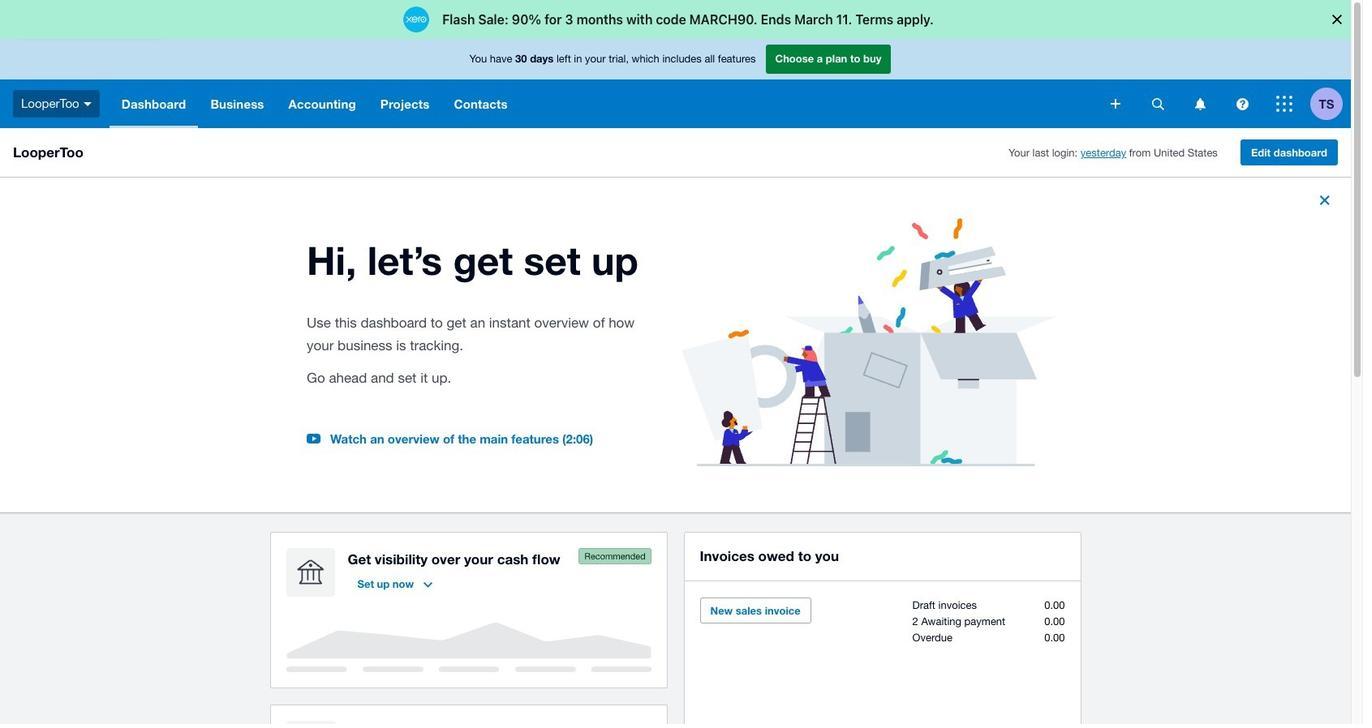 Task type: vqa. For each thing, say whether or not it's contained in the screenshot.
Find or create a contact field
no



Task type: locate. For each thing, give the bounding box(es) containing it.
dialog
[[0, 0, 1363, 39]]

banking icon image
[[286, 548, 335, 597]]

close image
[[1312, 187, 1338, 213]]

banner
[[0, 39, 1351, 128]]

banking preview line graph image
[[286, 623, 651, 672]]

svg image
[[1276, 96, 1293, 112], [1152, 98, 1164, 110], [1195, 98, 1205, 110], [1111, 99, 1121, 109], [83, 102, 91, 106]]



Task type: describe. For each thing, give the bounding box(es) containing it.
svg image
[[1236, 98, 1248, 110]]

recommended icon image
[[578, 548, 651, 564]]



